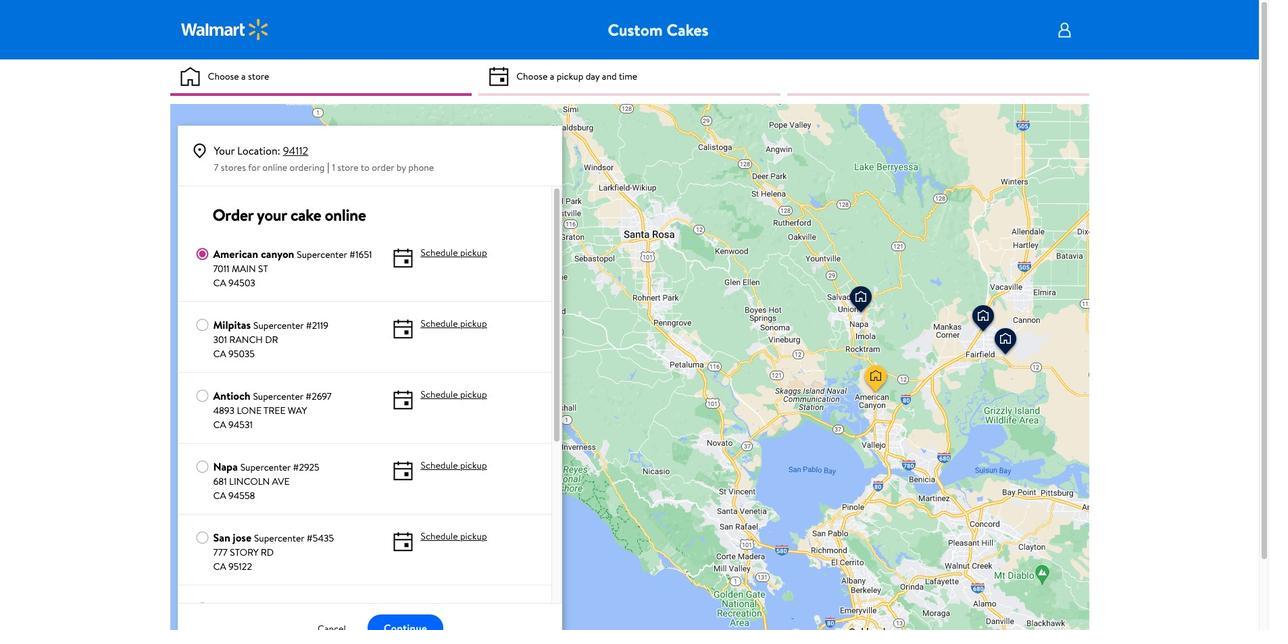Task type: describe. For each thing, give the bounding box(es) containing it.
|
[[327, 159, 329, 174]]

301
[[213, 333, 227, 347]]

checked image
[[195, 247, 210, 262]]

pickup for american canyon
[[460, 246, 487, 260]]

main
[[232, 262, 256, 276]]

to
[[361, 161, 370, 174]]

1 horizontal spatial online
[[325, 203, 366, 226]]

schedule for napa
[[421, 459, 458, 472]]

3708
[[325, 603, 345, 616]]

# inside antioch supercenter # 2697 4893 lone tree way ca 94531
[[306, 390, 312, 404]]

ca for american canyon
[[213, 277, 226, 290]]

supercenter inside 'san jose supercenter # 5435 777 story rd ca 95122'
[[254, 532, 304, 545]]

schedule for milpitas
[[421, 317, 458, 331]]

pickup for milpitas
[[460, 317, 487, 331]]

napa supercenter image
[[847, 285, 874, 317]]

location:
[[237, 143, 280, 158]]

94503
[[228, 277, 255, 290]]

a for pickup
[[550, 69, 554, 83]]

american canyon supercenter image
[[862, 364, 889, 396]]

order your cake online
[[213, 203, 366, 226]]

san jose supercenter # 5435 777 story rd ca 95122
[[213, 531, 334, 574]]

pickup for san jose
[[460, 530, 487, 543]]

2925
[[299, 461, 319, 475]]

radio image for antioch
[[195, 389, 210, 404]]

schedule pickup link for suisun city
[[421, 601, 487, 615]]

0 vertical spatial store
[[248, 69, 269, 83]]

milpitas supercenter # 2119 301 ranch dr ca 95035
[[213, 318, 329, 361]]

schedule pickup link for napa
[[421, 459, 487, 473]]

custom cakes
[[608, 18, 709, 41]]

ca for antioch
[[213, 418, 226, 432]]

94531
[[228, 418, 253, 432]]

schedule for antioch
[[421, 388, 458, 402]]

choose for choose a store
[[208, 69, 239, 83]]

milpitas option group
[[178, 302, 551, 373]]

choose for choose a pickup day and time
[[516, 69, 548, 83]]

schedule pickup link for milpitas
[[421, 317, 487, 331]]

your
[[214, 143, 235, 158]]

jose
[[233, 531, 252, 545]]

schedule pickup for napa
[[421, 459, 487, 472]]

milpitas
[[213, 318, 251, 333]]

antioch option group
[[178, 373, 551, 444]]

1651
[[356, 248, 372, 262]]

supercenter inside antioch supercenter # 2697 4893 lone tree way ca 94531
[[253, 390, 303, 404]]

schedule pickup link for american canyon
[[421, 246, 487, 260]]

napa
[[213, 460, 238, 475]]

way
[[288, 404, 307, 418]]

day
[[586, 69, 600, 83]]

7
[[214, 161, 219, 174]]

a for store
[[241, 69, 246, 83]]

schedule pickup link for antioch
[[421, 388, 487, 402]]

american canyon supercenter # 1651 7011 main st ca 94503
[[213, 247, 372, 290]]

san
[[213, 531, 230, 545]]

order
[[372, 161, 394, 174]]

# inside 'san jose supercenter # 5435 777 story rd ca 95122'
[[307, 532, 313, 545]]

94112 button
[[283, 143, 308, 159]]

ave
[[272, 475, 290, 489]]

your location: 94112 7 stores for online ordering | 1 store to order by phone
[[214, 143, 434, 174]]

your
[[257, 203, 287, 226]]

1
[[332, 161, 335, 174]]

online inside your location: 94112 7 stores for online ordering | 1 store to order by phone
[[262, 161, 287, 174]]

napa supercenter # 2925 681 lincoln ave ca 94558
[[213, 460, 319, 503]]

stores
[[221, 161, 246, 174]]

rd
[[261, 546, 274, 560]]



Task type: locate. For each thing, give the bounding box(es) containing it.
back to walmart.com image
[[181, 19, 269, 41]]

1 choose from the left
[[208, 69, 239, 83]]

schedule pickup inside american canyon option group
[[421, 246, 487, 260]]

schedule pickup inside san jose option group
[[421, 530, 487, 543]]

2119
[[312, 319, 329, 333]]

0 horizontal spatial store
[[248, 69, 269, 83]]

5 schedule pickup from the top
[[421, 530, 487, 543]]

a down back to walmart.com image
[[241, 69, 246, 83]]

supercenter right city
[[266, 603, 317, 616]]

fairfield supercenter image
[[969, 304, 996, 336]]

5435
[[313, 532, 334, 545]]

radio image
[[195, 318, 210, 333], [195, 389, 210, 404], [195, 531, 210, 545]]

supercenter up ave
[[240, 461, 291, 475]]

antioch
[[213, 389, 250, 404]]

pickup inside american canyon option group
[[460, 246, 487, 260]]

0 vertical spatial radio image
[[195, 318, 210, 333]]

schedule for san jose
[[421, 530, 458, 543]]

0 horizontal spatial choose
[[208, 69, 239, 83]]

city
[[246, 602, 264, 616]]

schedule
[[421, 246, 458, 260], [421, 317, 458, 331], [421, 388, 458, 402], [421, 459, 458, 472], [421, 530, 458, 543], [421, 601, 458, 614]]

radio image left napa
[[195, 460, 210, 475]]

canyon
[[261, 247, 294, 262]]

radio image left milpitas
[[195, 318, 210, 333]]

schedule for american canyon
[[421, 246, 458, 260]]

radio image inside "suisun city" option group
[[195, 602, 210, 616]]

online
[[262, 161, 287, 174], [325, 203, 366, 226]]

supercenter inside suisun city supercenter # 3708
[[266, 603, 317, 616]]

schedule inside "suisun city" option group
[[421, 601, 458, 614]]

choose left day
[[516, 69, 548, 83]]

a
[[241, 69, 246, 83], [550, 69, 554, 83]]

#
[[349, 248, 356, 262], [306, 319, 312, 333], [306, 390, 312, 404], [293, 461, 299, 475], [307, 532, 313, 545], [319, 603, 325, 616]]

your account image
[[1051, 21, 1078, 38]]

supercenter up rd
[[254, 532, 304, 545]]

schedule pickup link inside antioch option group
[[421, 388, 487, 402]]

1 schedule pickup link from the top
[[421, 246, 487, 260]]

and
[[602, 69, 617, 83]]

san jose option group
[[178, 515, 551, 586]]

schedule pickup link inside napa option group
[[421, 459, 487, 473]]

1 radio image from the top
[[195, 318, 210, 333]]

ranch
[[229, 333, 263, 347]]

ca down 7011
[[213, 277, 226, 290]]

777
[[213, 546, 228, 560]]

online right cake
[[325, 203, 366, 226]]

schedule pickup link
[[421, 246, 487, 260], [421, 317, 487, 331], [421, 388, 487, 402], [421, 459, 487, 473], [421, 530, 487, 544], [421, 601, 487, 615]]

american canyon option group
[[178, 231, 551, 302]]

3 radio image from the top
[[195, 531, 210, 545]]

ca inside antioch supercenter # 2697 4893 lone tree way ca 94531
[[213, 418, 226, 432]]

store
[[248, 69, 269, 83], [337, 161, 359, 174]]

6 schedule pickup link from the top
[[421, 601, 487, 615]]

schedule pickup inside napa option group
[[421, 459, 487, 472]]

schedule pickup inside milpitas option group
[[421, 317, 487, 331]]

5 ca from the top
[[213, 560, 226, 574]]

schedule pickup for antioch
[[421, 388, 487, 402]]

2 radio image from the top
[[195, 389, 210, 404]]

supercenter up tree
[[253, 390, 303, 404]]

lone
[[237, 404, 262, 418]]

a left day
[[550, 69, 554, 83]]

2 vertical spatial radio image
[[195, 531, 210, 545]]

ca
[[213, 277, 226, 290], [213, 347, 226, 361], [213, 418, 226, 432], [213, 489, 226, 503], [213, 560, 226, 574]]

# inside napa supercenter # 2925 681 lincoln ave ca 94558
[[293, 461, 299, 475]]

4 schedule from the top
[[421, 459, 458, 472]]

online right "for"
[[262, 161, 287, 174]]

st
[[258, 262, 268, 276]]

radio image inside milpitas option group
[[195, 318, 210, 333]]

95035
[[228, 347, 255, 361]]

dr
[[265, 333, 278, 347]]

american
[[213, 247, 258, 262]]

2 ca from the top
[[213, 347, 226, 361]]

4 schedule pickup from the top
[[421, 459, 487, 472]]

0 horizontal spatial online
[[262, 161, 287, 174]]

schedule pickup for milpitas
[[421, 317, 487, 331]]

schedule for suisun city
[[421, 601, 458, 614]]

ca inside milpitas supercenter # 2119 301 ranch dr ca 95035
[[213, 347, 226, 361]]

ca down the 681
[[213, 489, 226, 503]]

ca inside 'san jose supercenter # 5435 777 story rd ca 95122'
[[213, 560, 226, 574]]

supercenter inside napa supercenter # 2925 681 lincoln ave ca 94558
[[240, 461, 291, 475]]

ca down 301
[[213, 347, 226, 361]]

2 schedule from the top
[[421, 317, 458, 331]]

1 vertical spatial radio image
[[195, 602, 210, 616]]

radio image for milpitas
[[195, 318, 210, 333]]

4 ca from the top
[[213, 489, 226, 503]]

suisun city option group
[[178, 586, 551, 631]]

store inside your location: 94112 7 stores for online ordering | 1 store to order by phone
[[337, 161, 359, 174]]

2 a from the left
[[550, 69, 554, 83]]

7011
[[213, 262, 229, 276]]

radio image for san jose
[[195, 531, 210, 545]]

2697
[[312, 390, 332, 404]]

schedule pickup link inside milpitas option group
[[421, 317, 487, 331]]

0 horizontal spatial a
[[241, 69, 246, 83]]

6 schedule from the top
[[421, 601, 458, 614]]

2 schedule pickup link from the top
[[421, 317, 487, 331]]

store down back to walmart.com image
[[248, 69, 269, 83]]

2 choose from the left
[[516, 69, 548, 83]]

5 schedule from the top
[[421, 530, 458, 543]]

choose a store
[[208, 69, 269, 83]]

for
[[248, 161, 260, 174]]

radio image for suisun city
[[195, 602, 210, 616]]

6 schedule pickup from the top
[[421, 601, 487, 614]]

supercenter inside milpitas supercenter # 2119 301 ranch dr ca 95035
[[253, 319, 304, 333]]

3 schedule pickup from the top
[[421, 388, 487, 402]]

ca for san jose
[[213, 560, 226, 574]]

1 vertical spatial online
[[325, 203, 366, 226]]

pickup inside napa option group
[[460, 459, 487, 472]]

lincoln
[[229, 475, 270, 489]]

by
[[397, 161, 406, 174]]

schedule inside napa option group
[[421, 459, 458, 472]]

schedule pickup inside antioch option group
[[421, 388, 487, 402]]

supercenter left 1651
[[297, 248, 347, 262]]

radio image left antioch
[[195, 389, 210, 404]]

schedule pickup for san jose
[[421, 530, 487, 543]]

1 vertical spatial radio image
[[195, 389, 210, 404]]

2 schedule pickup from the top
[[421, 317, 487, 331]]

schedule inside san jose option group
[[421, 530, 458, 543]]

order
[[213, 203, 253, 226]]

map region
[[139, 0, 1177, 631]]

4893
[[213, 404, 235, 418]]

ca inside napa supercenter # 2925 681 lincoln ave ca 94558
[[213, 489, 226, 503]]

story
[[230, 546, 258, 560]]

radio image left "san"
[[195, 531, 210, 545]]

supercenter up dr
[[253, 319, 304, 333]]

schedule inside antioch option group
[[421, 388, 458, 402]]

choose
[[208, 69, 239, 83], [516, 69, 548, 83]]

schedule pickup link for san jose
[[421, 530, 487, 544]]

antioch supercenter # 2697 4893 lone tree way ca 94531
[[213, 389, 332, 432]]

ordering
[[290, 161, 325, 174]]

schedule inside milpitas option group
[[421, 317, 458, 331]]

choose a pickup day and time
[[516, 69, 637, 83]]

cakes
[[667, 18, 709, 41]]

napa option group
[[178, 444, 551, 515]]

supercenter
[[297, 248, 347, 262], [253, 319, 304, 333], [253, 390, 303, 404], [240, 461, 291, 475], [254, 532, 304, 545], [266, 603, 317, 616]]

supercenter inside american canyon supercenter # 1651 7011 main st ca 94503
[[297, 248, 347, 262]]

radio image inside napa option group
[[195, 460, 210, 475]]

4 schedule pickup link from the top
[[421, 459, 487, 473]]

1 a from the left
[[241, 69, 246, 83]]

radio image inside san jose option group
[[195, 531, 210, 545]]

94558
[[228, 489, 255, 503]]

store right 1 at the top left
[[337, 161, 359, 174]]

schedule pickup link inside american canyon option group
[[421, 246, 487, 260]]

ca inside american canyon supercenter # 1651 7011 main st ca 94503
[[213, 277, 226, 290]]

1 vertical spatial store
[[337, 161, 359, 174]]

choose down back to walmart.com image
[[208, 69, 239, 83]]

cake
[[290, 203, 321, 226]]

0 vertical spatial radio image
[[195, 460, 210, 475]]

radio image
[[195, 460, 210, 475], [195, 602, 210, 616]]

tree
[[264, 404, 286, 418]]

pin nav image
[[192, 143, 208, 159]]

pickup inside san jose option group
[[460, 530, 487, 543]]

681
[[213, 475, 227, 489]]

time
[[619, 69, 637, 83]]

1 schedule from the top
[[421, 246, 458, 260]]

schedule pickup for suisun city
[[421, 601, 487, 614]]

0 vertical spatial online
[[262, 161, 287, 174]]

3 schedule from the top
[[421, 388, 458, 402]]

suisun city supercenter # 3708
[[213, 602, 345, 616]]

schedule inside american canyon option group
[[421, 246, 458, 260]]

94112
[[283, 143, 308, 158]]

radio image inside antioch option group
[[195, 389, 210, 404]]

phone
[[408, 161, 434, 174]]

5 schedule pickup link from the top
[[421, 530, 487, 544]]

radio image for napa
[[195, 460, 210, 475]]

1 horizontal spatial store
[[337, 161, 359, 174]]

ca down the 777
[[213, 560, 226, 574]]

# inside suisun city supercenter # 3708
[[319, 603, 325, 616]]

schedule pickup for american canyon
[[421, 246, 487, 260]]

3 ca from the top
[[213, 418, 226, 432]]

pickup
[[557, 69, 583, 83], [460, 246, 487, 260], [460, 317, 487, 331], [460, 388, 487, 402], [460, 459, 487, 472], [460, 530, 487, 543], [460, 601, 487, 614]]

suisun
[[213, 602, 244, 616]]

schedule pickup link inside san jose option group
[[421, 530, 487, 544]]

# inside milpitas supercenter # 2119 301 ranch dr ca 95035
[[306, 319, 312, 333]]

ca down 4893
[[213, 418, 226, 432]]

pickup inside antioch option group
[[460, 388, 487, 402]]

1 schedule pickup from the top
[[421, 246, 487, 260]]

pickup inside milpitas option group
[[460, 317, 487, 331]]

1 radio image from the top
[[195, 460, 210, 475]]

custom
[[608, 18, 663, 41]]

suisun city supercenter image
[[992, 327, 1019, 359]]

pickup for antioch
[[460, 388, 487, 402]]

pickup for napa
[[460, 459, 487, 472]]

2 radio image from the top
[[195, 602, 210, 616]]

radio image left suisun
[[195, 602, 210, 616]]

1 ca from the top
[[213, 277, 226, 290]]

pickup for suisun city
[[460, 601, 487, 614]]

3 schedule pickup link from the top
[[421, 388, 487, 402]]

schedule pickup
[[421, 246, 487, 260], [421, 317, 487, 331], [421, 388, 487, 402], [421, 459, 487, 472], [421, 530, 487, 543], [421, 601, 487, 614]]

# inside american canyon supercenter # 1651 7011 main st ca 94503
[[349, 248, 356, 262]]

pickup inside "suisun city" option group
[[460, 601, 487, 614]]

1 horizontal spatial a
[[550, 69, 554, 83]]

schedule pickup link inside "suisun city" option group
[[421, 601, 487, 615]]

schedule pickup inside "suisun city" option group
[[421, 601, 487, 614]]

1 horizontal spatial choose
[[516, 69, 548, 83]]

95122
[[228, 560, 252, 574]]



Task type: vqa. For each thing, say whether or not it's contained in the screenshot.
5th 'seller' from right
no



